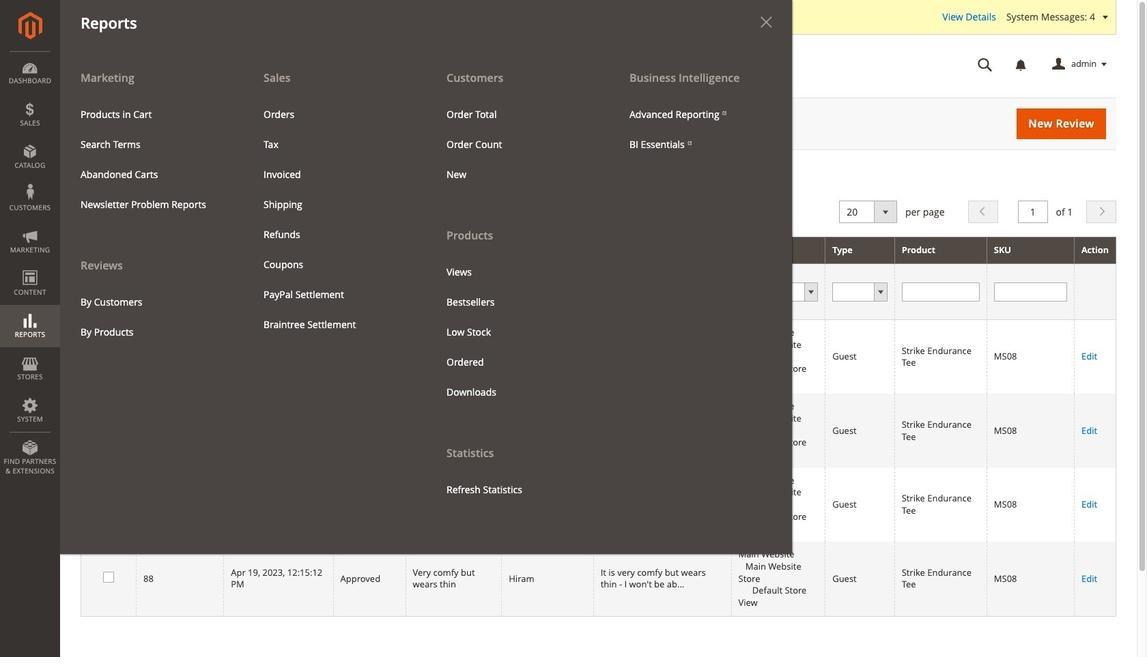 Task type: describe. For each thing, give the bounding box(es) containing it.
magento admin panel image
[[18, 12, 42, 40]]



Task type: locate. For each thing, give the bounding box(es) containing it.
To text field
[[231, 294, 326, 313]]

From text field
[[231, 271, 326, 290]]

menu bar
[[0, 0, 792, 554]]

menu
[[60, 63, 792, 554], [60, 63, 243, 347], [426, 63, 609, 505], [70, 99, 233, 220], [253, 99, 416, 340], [436, 99, 599, 190], [619, 99, 782, 160], [436, 257, 599, 407], [70, 287, 233, 347]]

None text field
[[413, 282, 495, 302], [509, 282, 586, 302], [601, 282, 724, 302], [902, 282, 980, 302], [413, 282, 495, 302], [509, 282, 586, 302], [601, 282, 724, 302], [902, 282, 980, 302]]

None text field
[[1018, 201, 1048, 224], [143, 282, 217, 302], [994, 282, 1067, 302], [1018, 201, 1048, 224], [143, 282, 217, 302], [994, 282, 1067, 302]]



